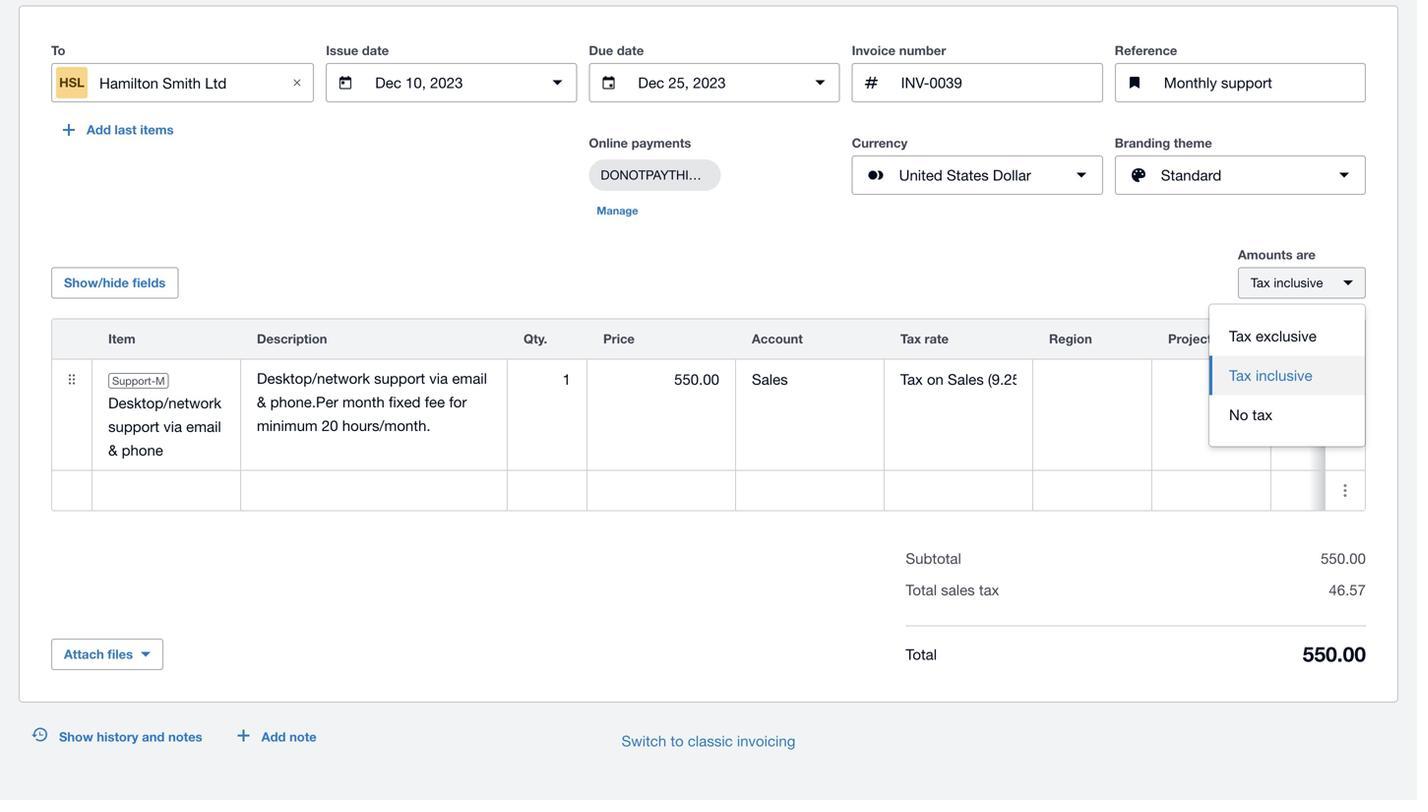 Task type: describe. For each thing, give the bounding box(es) containing it.
list box containing tax exclusive
[[1209, 305, 1365, 446]]

total for total sales tax
[[906, 581, 937, 598]]

add note button
[[226, 721, 328, 753]]

no tax button
[[1209, 395, 1365, 435]]

amounts are
[[1238, 247, 1316, 262]]

exclusive
[[1256, 327, 1317, 345]]

tax up no
[[1229, 367, 1251, 384]]

email
[[186, 418, 221, 435]]

due date
[[589, 43, 644, 58]]

more line item options image
[[1326, 471, 1365, 510]]

tax inclusive button
[[1209, 356, 1365, 395]]

show/hide
[[64, 275, 129, 290]]

states
[[947, 166, 989, 184]]

description text field for second quantity field from the top
[[241, 472, 507, 509]]

invoice line item list element
[[51, 318, 1417, 511]]

total sales tax
[[906, 581, 999, 598]]

notes
[[168, 729, 202, 745]]

Due date text field
[[636, 64, 793, 101]]

Account text field
[[736, 361, 884, 398]]

items
[[140, 122, 174, 137]]

add last items button
[[51, 114, 186, 146]]

tax inside popup button
[[1251, 275, 1270, 290]]

fields
[[132, 275, 166, 290]]

united states dollar
[[899, 166, 1031, 184]]

1 vertical spatial 550.00
[[1303, 642, 1366, 666]]

tax inclusive inside tax inclusive button
[[1229, 367, 1312, 384]]

show
[[59, 729, 93, 745]]

support-
[[112, 375, 155, 387]]

are
[[1296, 247, 1316, 262]]

hamilton
[[99, 74, 158, 91]]

1 vertical spatial tax
[[979, 581, 999, 598]]

switch to classic invoicing
[[622, 732, 795, 749]]

classic
[[688, 732, 733, 749]]

dollar
[[993, 166, 1031, 184]]

issue date
[[326, 43, 389, 58]]

no tax
[[1229, 406, 1273, 423]]

none field inventory item
[[93, 471, 240, 510]]

subtotal
[[906, 550, 961, 567]]

branding theme
[[1115, 135, 1212, 151]]

tax inclusive inside tax inclusive popup button
[[1251, 275, 1323, 290]]

invoice number
[[852, 43, 946, 58]]

date for due date
[[617, 43, 644, 58]]

desktop/network
[[108, 394, 221, 411]]

note
[[289, 729, 317, 745]]

m
[[155, 375, 165, 387]]

tax inside invoice line item list element
[[900, 331, 921, 347]]

none field tracking-categories-autocompleter
[[1033, 360, 1151, 399]]

hamilton smith ltd
[[99, 74, 227, 91]]

tax left exclusive
[[1229, 327, 1251, 345]]

and
[[142, 729, 165, 745]]

via
[[163, 418, 182, 435]]

phone
[[122, 441, 163, 459]]

last
[[115, 122, 137, 137]]

show history and notes button
[[20, 721, 214, 753]]

amount field for "price" field related to second quantity field from the top
[[1271, 472, 1417, 509]]

invoice number element
[[852, 63, 1103, 102]]

tax rate
[[900, 331, 949, 347]]

files
[[108, 647, 133, 662]]

none field account
[[736, 360, 884, 399]]

to
[[670, 732, 684, 749]]

currency
[[852, 135, 908, 151]]

amounts
[[1238, 247, 1293, 262]]

tax inclusive button
[[1238, 267, 1366, 299]]

manage
[[597, 204, 638, 217]]

online payments
[[589, 135, 691, 151]]

tax exclusive
[[1229, 327, 1317, 345]]

Issue date text field
[[373, 64, 530, 101]]

online
[[589, 135, 628, 151]]

united states dollar button
[[852, 156, 1103, 195]]

no
[[1229, 406, 1248, 423]]

inclusive inside popup button
[[1274, 275, 1323, 290]]

rate
[[925, 331, 949, 347]]

support
[[108, 418, 159, 435]]

sales
[[941, 581, 975, 598]]

tracking-categories-autocompleter text field
[[1033, 361, 1151, 398]]

show/hide fields button
[[51, 267, 178, 299]]



Task type: vqa. For each thing, say whether or not it's contained in the screenshot.
exclusive
yes



Task type: locate. For each thing, give the bounding box(es) containing it.
1 more date options image from the left
[[538, 63, 577, 102]]

Reference text field
[[1162, 64, 1365, 101]]

show/hide fields
[[64, 275, 166, 290]]

inclusive down are
[[1274, 275, 1323, 290]]

to
[[51, 43, 65, 58]]

1 vertical spatial add
[[261, 729, 286, 745]]

project
[[1168, 331, 1212, 347]]

item
[[108, 331, 135, 347]]

add last items
[[87, 122, 174, 137]]

amount
[[1287, 331, 1335, 347]]

550.00 down 46.57 at the right bottom
[[1303, 642, 1366, 666]]

2 price field from the top
[[587, 472, 735, 509]]

date
[[362, 43, 389, 58], [617, 43, 644, 58]]

list box
[[1209, 305, 1365, 446]]

1 vertical spatial description text field
[[241, 472, 507, 509]]

add inside button
[[87, 122, 111, 137]]

1 date from the left
[[362, 43, 389, 58]]

1 total from the top
[[906, 581, 937, 598]]

0 horizontal spatial more date options image
[[538, 63, 577, 102]]

550.00
[[1321, 550, 1366, 567], [1303, 642, 1366, 666]]

Tax rate text field
[[885, 361, 1032, 398]]

1 description text field from the top
[[241, 360, 507, 444]]

hsl
[[59, 75, 85, 90]]

tax right no
[[1252, 406, 1273, 423]]

add
[[87, 122, 111, 137], [261, 729, 286, 745]]

2 amount field from the top
[[1271, 472, 1417, 509]]

1 vertical spatial amount field
[[1271, 472, 1417, 509]]

tax inclusive down amounts are
[[1251, 275, 1323, 290]]

tax right sales
[[979, 581, 999, 598]]

0 horizontal spatial tax
[[979, 581, 999, 598]]

total down total sales tax
[[906, 645, 937, 663]]

price
[[603, 331, 635, 347]]

description
[[257, 331, 327, 347]]

tax inclusive down "tax exclusive"
[[1229, 367, 1312, 384]]

&
[[108, 441, 118, 459]]

1 price field from the top
[[587, 361, 735, 398]]

Quantity field
[[508, 361, 586, 398], [508, 472, 586, 509]]

date for issue date
[[362, 43, 389, 58]]

0 vertical spatial quantity field
[[508, 361, 586, 398]]

amount field down no tax button
[[1271, 472, 1417, 509]]

inclusive
[[1274, 275, 1323, 290], [1256, 367, 1312, 384]]

amount field for "price" field for second quantity field from the bottom
[[1271, 361, 1417, 398]]

smith
[[163, 74, 201, 91]]

Price field
[[587, 361, 735, 398], [587, 472, 735, 509]]

more date options image for due date
[[801, 63, 840, 102]]

total for total
[[906, 645, 937, 663]]

1 vertical spatial price field
[[587, 472, 735, 509]]

tax down amounts
[[1251, 275, 1270, 290]]

switch
[[622, 732, 666, 749]]

2 quantity field from the top
[[508, 472, 586, 509]]

number
[[899, 43, 946, 58]]

Invoice number text field
[[899, 64, 1102, 101]]

1 vertical spatial tax inclusive
[[1229, 367, 1312, 384]]

standard
[[1161, 166, 1221, 184]]

reference
[[1115, 43, 1177, 58]]

inclusive down tax exclusive button
[[1256, 367, 1312, 384]]

0 vertical spatial add
[[87, 122, 111, 137]]

price field for second quantity field from the top
[[587, 472, 735, 509]]

1 amount field from the top
[[1271, 361, 1417, 398]]

add left last
[[87, 122, 111, 137]]

inclusive inside button
[[1256, 367, 1312, 384]]

2 description text field from the top
[[241, 472, 507, 509]]

1 horizontal spatial date
[[617, 43, 644, 58]]

united
[[899, 166, 943, 184]]

2 more date options image from the left
[[801, 63, 840, 102]]

history
[[97, 729, 138, 745]]

amount field down "amount"
[[1271, 361, 1417, 398]]

invoice
[[852, 43, 896, 58]]

tax
[[1252, 406, 1273, 423], [979, 581, 999, 598]]

tax inclusive
[[1251, 275, 1323, 290], [1229, 367, 1312, 384]]

tax exclusive button
[[1209, 316, 1365, 356]]

account
[[752, 331, 803, 347]]

attach files
[[64, 647, 133, 662]]

tax
[[1251, 275, 1270, 290], [1229, 327, 1251, 345], [900, 331, 921, 347], [1229, 367, 1251, 384]]

add left note
[[261, 729, 286, 745]]

1 horizontal spatial more date options image
[[801, 63, 840, 102]]

region
[[1049, 331, 1092, 347]]

payments
[[631, 135, 691, 151]]

None field
[[93, 360, 240, 470], [736, 360, 884, 399], [885, 360, 1032, 399], [1033, 360, 1151, 399], [1152, 360, 1270, 399], [93, 471, 240, 510], [93, 360, 240, 470], [1152, 360, 1270, 399]]

attach files button
[[51, 639, 163, 670]]

0 vertical spatial total
[[906, 581, 937, 598]]

more date options image for issue date
[[538, 63, 577, 102]]

tax left rate
[[900, 331, 921, 347]]

total
[[906, 581, 937, 598], [906, 645, 937, 663]]

0 horizontal spatial add
[[87, 122, 111, 137]]

0 vertical spatial tax inclusive
[[1251, 275, 1323, 290]]

2 total from the top
[[906, 645, 937, 663]]

issue
[[326, 43, 358, 58]]

0 vertical spatial price field
[[587, 361, 735, 398]]

2 date from the left
[[617, 43, 644, 58]]

tax inside button
[[1252, 406, 1273, 423]]

0 vertical spatial tax
[[1252, 406, 1273, 423]]

date right issue
[[362, 43, 389, 58]]

qty.
[[524, 331, 547, 347]]

drag and drop line image
[[52, 360, 92, 399]]

date right the due in the left top of the page
[[617, 43, 644, 58]]

due
[[589, 43, 613, 58]]

Description text field
[[241, 360, 507, 444], [241, 472, 507, 509]]

description text field for second quantity field from the bottom
[[241, 360, 507, 444]]

1 vertical spatial total
[[906, 645, 937, 663]]

none field tax rate
[[885, 360, 1032, 399]]

1 vertical spatial inclusive
[[1256, 367, 1312, 384]]

550.00 up 46.57 at the right bottom
[[1321, 550, 1366, 567]]

1 horizontal spatial tax
[[1252, 406, 1273, 423]]

0 horizontal spatial date
[[362, 43, 389, 58]]

add inside button
[[261, 729, 286, 745]]

1 horizontal spatial add
[[261, 729, 286, 745]]

standard button
[[1115, 156, 1366, 195]]

Amount field
[[1271, 361, 1417, 398], [1271, 472, 1417, 509]]

attach
[[64, 647, 104, 662]]

1 vertical spatial quantity field
[[508, 472, 586, 509]]

1 quantity field from the top
[[508, 361, 586, 398]]

Inventory item text field
[[93, 472, 240, 509]]

add for add last items
[[87, 122, 111, 137]]

close image
[[278, 63, 317, 102]]

total down subtotal in the right bottom of the page
[[906, 581, 937, 598]]

more date options image
[[538, 63, 577, 102], [801, 63, 840, 102]]

0 vertical spatial inclusive
[[1274, 275, 1323, 290]]

add note
[[261, 729, 317, 745]]

0 vertical spatial amount field
[[1271, 361, 1417, 398]]

invoicing
[[737, 732, 795, 749]]

0 vertical spatial 550.00
[[1321, 550, 1366, 567]]

price field for second quantity field from the bottom
[[587, 361, 735, 398]]

0 vertical spatial description text field
[[241, 360, 507, 444]]

support-m desktop/network support via email & phone
[[108, 375, 221, 459]]

show history and notes
[[59, 729, 202, 745]]

add for add note
[[261, 729, 286, 745]]

switch to classic invoicing button
[[606, 721, 811, 761]]

manage button
[[589, 199, 646, 223]]

branding
[[1115, 135, 1170, 151]]

ltd
[[205, 74, 227, 91]]

theme
[[1174, 135, 1212, 151]]

46.57
[[1329, 581, 1366, 598]]



